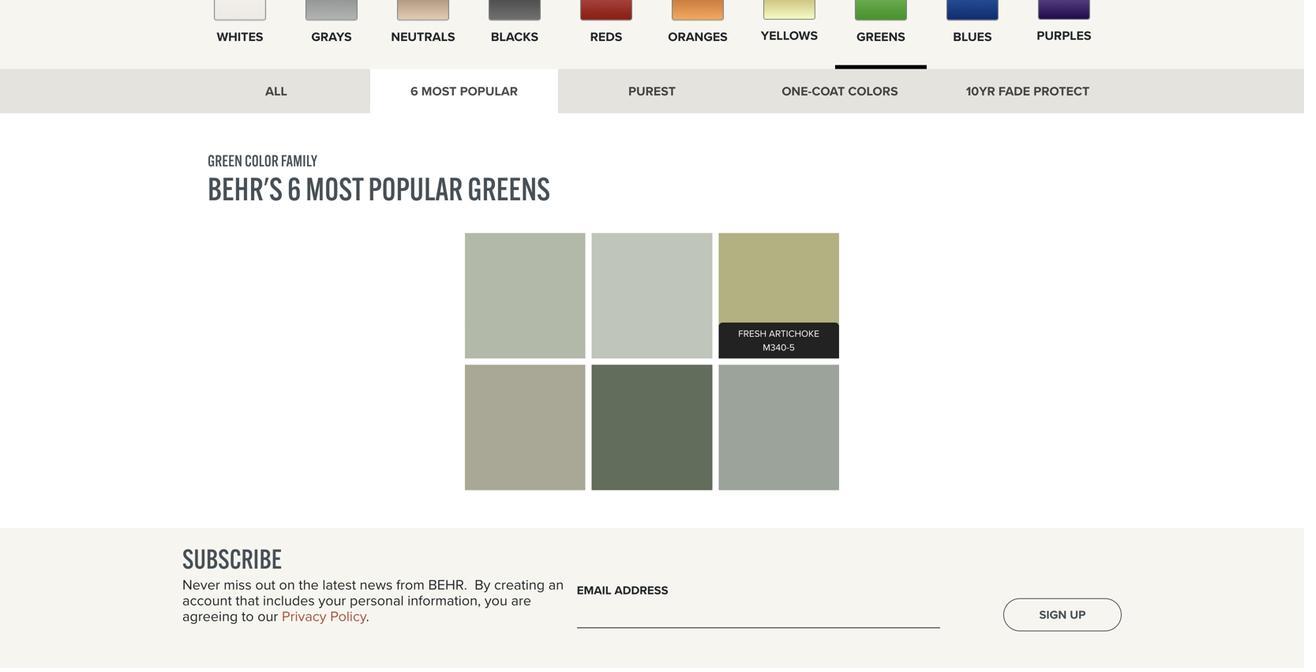 Task type: describe. For each thing, give the bounding box(es) containing it.
10yr fade protect
[[966, 82, 1090, 100]]

white image
[[214, 0, 266, 21]]

agreeing
[[182, 606, 238, 627]]

privacy policy link
[[282, 606, 366, 627]]

fresh
[[738, 327, 767, 341]]

colors
[[848, 82, 898, 100]]

on
[[279, 575, 295, 596]]

grays
[[311, 27, 352, 46]]

black image
[[489, 0, 541, 21]]

one-
[[782, 82, 812, 100]]

protect
[[1034, 82, 1090, 100]]

behr's
[[208, 169, 283, 209]]

neutral image
[[397, 0, 449, 21]]

includes
[[263, 591, 315, 612]]

5
[[789, 341, 795, 355]]

fade
[[999, 82, 1030, 100]]

are
[[511, 591, 531, 612]]

from
[[396, 575, 425, 596]]

all
[[265, 82, 287, 100]]

blacks
[[491, 27, 539, 46]]

10yr
[[966, 82, 995, 100]]

never miss out on the latest news from behr.  by creating an account that includes your personal information, you are agreeing to our
[[182, 575, 564, 627]]

to
[[242, 606, 254, 627]]

blue image
[[947, 0, 999, 21]]

6 inside "green color family behr's 6 most popular greens"
[[287, 169, 301, 209]]

personal
[[350, 591, 404, 612]]

blues
[[953, 27, 992, 46]]

artichoke
[[769, 327, 820, 341]]

email address
[[577, 582, 668, 600]]

reds
[[590, 27, 622, 46]]

neutrals
[[391, 27, 455, 46]]

.
[[366, 606, 369, 627]]

purest
[[628, 82, 676, 100]]

privacy
[[282, 606, 327, 627]]

privacy policy .
[[282, 606, 369, 627]]

information,
[[408, 591, 481, 612]]

yellows
[[761, 26, 818, 45]]

you
[[485, 591, 508, 612]]

never
[[182, 575, 220, 596]]

up
[[1070, 607, 1086, 624]]

popular
[[460, 82, 518, 100]]



Task type: locate. For each thing, give the bounding box(es) containing it.
red image
[[580, 0, 632, 21]]

m340-
[[763, 341, 789, 355]]

6
[[411, 82, 418, 100], [287, 169, 301, 209]]

an
[[549, 575, 564, 596]]

whites
[[217, 27, 263, 46]]

popular
[[368, 169, 463, 209]]

sign
[[1039, 607, 1067, 624]]

latest
[[322, 575, 356, 596]]

your
[[318, 591, 346, 612]]

family
[[281, 151, 317, 170]]

greens
[[468, 169, 550, 209]]

green color family behr's 6 most popular greens
[[208, 151, 550, 209]]

greens
[[857, 27, 905, 46]]

our
[[258, 606, 278, 627]]

that
[[236, 591, 259, 612]]

gray image
[[306, 0, 358, 21]]

most
[[306, 169, 364, 209]]

email
[[577, 582, 612, 600]]

orange image
[[672, 0, 724, 21]]

address
[[615, 582, 668, 600]]

1 horizontal spatial 6
[[411, 82, 418, 100]]

fresh artichoke m340-5
[[738, 327, 820, 355]]

one-coat colors
[[782, 82, 898, 100]]

color
[[245, 151, 279, 170]]

green image
[[855, 0, 907, 21]]

purples
[[1037, 26, 1092, 45]]

subscribe
[[182, 543, 282, 576]]

news
[[360, 575, 393, 596]]

0 vertical spatial 6
[[411, 82, 418, 100]]

out
[[255, 575, 275, 596]]

green
[[208, 151, 242, 170]]

1 vertical spatial 6
[[287, 169, 301, 209]]

0 horizontal spatial 6
[[287, 169, 301, 209]]

oranges
[[668, 27, 728, 46]]

yellow image
[[763, 0, 816, 20]]

miss
[[224, 575, 252, 596]]

6 left most
[[411, 82, 418, 100]]

coat
[[812, 82, 845, 100]]

sign up button
[[1003, 599, 1122, 632]]

Email Address email field
[[577, 605, 940, 629]]

policy
[[330, 606, 366, 627]]

the
[[299, 575, 319, 596]]

creating
[[494, 575, 545, 596]]

6 left most on the left top of page
[[287, 169, 301, 209]]

account
[[182, 591, 232, 612]]

purple image
[[1038, 0, 1090, 20]]

6 most popular
[[411, 82, 518, 100]]

most
[[421, 82, 457, 100]]

by
[[475, 575, 491, 596]]

sign up
[[1039, 607, 1086, 624]]



Task type: vqa. For each thing, say whether or not it's contained in the screenshot.
Consumer
no



